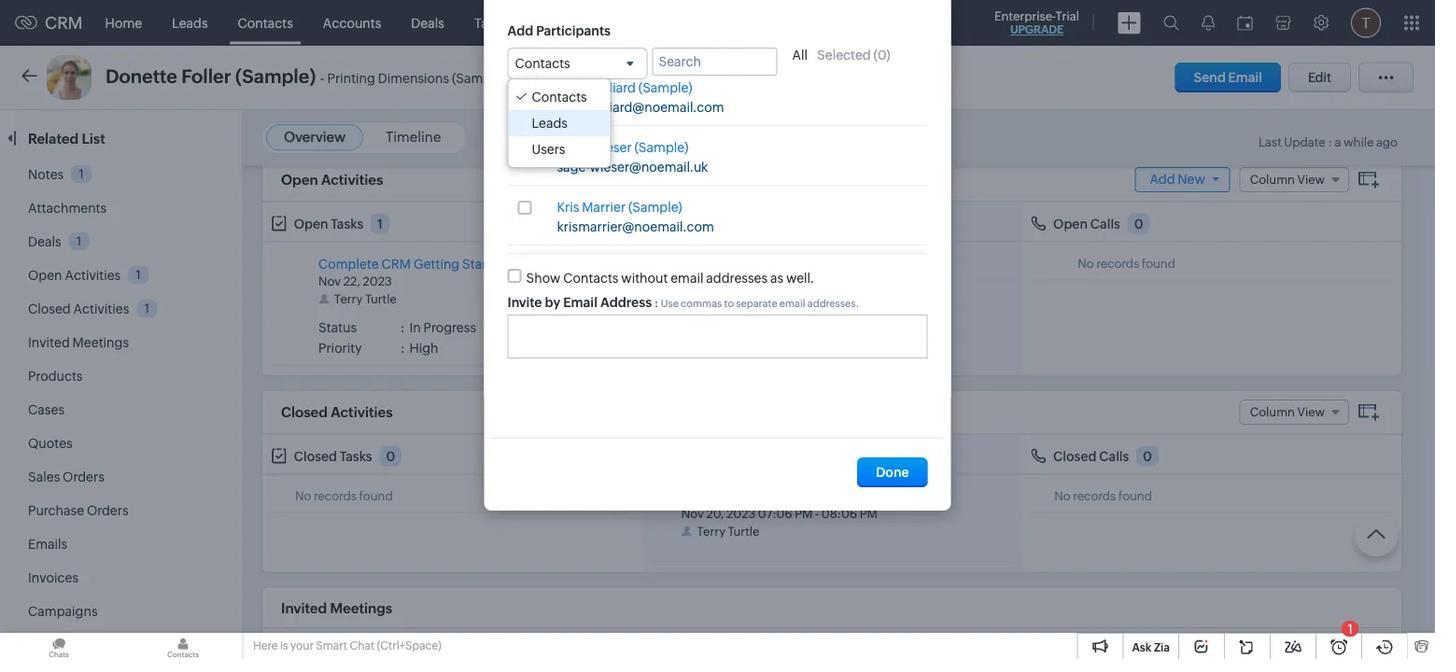 Task type: describe. For each thing, give the bounding box(es) containing it.
1 for closed activities
[[145, 302, 149, 316]]

chat
[[350, 640, 375, 653]]

kris marrier (sample) link
[[557, 200, 683, 216]]

records for closed calls
[[1074, 489, 1117, 503]]

: left a
[[1329, 135, 1333, 149]]

show
[[526, 271, 561, 286]]

open tasks
[[294, 216, 364, 231]]

emails link
[[28, 537, 67, 552]]

related list
[[28, 130, 108, 147]]

while
[[1344, 135, 1375, 149]]

attachments link
[[28, 201, 107, 216]]

wieser@noemail.uk
[[590, 160, 708, 175]]

closed activities link
[[28, 302, 129, 317]]

records for open calls
[[1097, 256, 1140, 270]]

sales orders link
[[28, 470, 104, 485]]

meetings down "closed activities" link
[[72, 335, 129, 350]]

status
[[319, 320, 357, 335]]

your
[[291, 640, 314, 653]]

2023 inside complete crm getting started steps nov 22, 2023
[[363, 274, 392, 288]]

0 vertical spatial open activities
[[281, 172, 383, 188]]

0 vertical spatial email
[[671, 271, 704, 286]]

1 for open activities
[[136, 268, 141, 282]]

invoices
[[28, 571, 78, 586]]

terry for nov 20, 2023 07:06 pm - 08:06 pm
[[697, 525, 726, 539]]

kris
[[557, 200, 580, 215]]

ask
[[1133, 641, 1152, 654]]

1 pm from the left
[[795, 507, 813, 521]]

kris marrier (sample) krismarrier@noemail.com
[[557, 200, 714, 235]]

contacts up address
[[564, 271, 619, 286]]

(sample) inside donette foller (sample) - printing dimensions (sample)
[[452, 71, 506, 86]]

0 for closed tasks
[[386, 449, 395, 464]]

add new
[[1151, 172, 1206, 187]]

in
[[410, 320, 421, 335]]

all selected ( 0 )
[[793, 48, 891, 63]]

email inside invite by email address : use commas to separate email addresses.
[[780, 298, 806, 310]]

commas
[[681, 298, 722, 310]]

contacts inside contacts field
[[515, 56, 571, 71]]

home link
[[90, 0, 157, 45]]

no records found for open calls
[[1078, 256, 1176, 270]]

(ctrl+space)
[[377, 640, 442, 653]]

meetings up "chat"
[[330, 600, 393, 617]]

sage
[[557, 140, 588, 155]]

records for open meetings
[[700, 256, 743, 270]]

email inside button
[[1229, 70, 1263, 85]]

tasks for closed activities
[[340, 449, 372, 464]]

orders for purchase orders
[[87, 504, 129, 519]]

use
[[661, 298, 679, 310]]

leota dilliard (sample) link
[[557, 80, 693, 96]]

leads link
[[157, 0, 223, 45]]

open meetings
[[674, 216, 768, 231]]

: in progress
[[401, 320, 476, 335]]

separate
[[736, 298, 778, 310]]

priority
[[319, 341, 362, 356]]

purchase
[[28, 504, 84, 519]]

to
[[725, 298, 734, 310]]

update
[[1285, 135, 1326, 149]]

0 horizontal spatial deals
[[28, 234, 61, 249]]

new
[[1178, 172, 1206, 187]]

well.
[[787, 271, 815, 286]]

0 horizontal spatial invited
[[28, 335, 70, 350]]

)
[[887, 48, 891, 63]]

krismarrier@noemail.com
[[557, 220, 714, 235]]

invite
[[508, 295, 542, 310]]

0 vertical spatial invited meetings
[[28, 335, 129, 350]]

08:06
[[822, 507, 858, 521]]

complete
[[319, 256, 379, 271]]

overview
[[284, 129, 346, 145]]

found for open calls
[[1142, 256, 1176, 270]]

purchase orders link
[[28, 504, 129, 519]]

1 for notes
[[79, 167, 84, 181]]

1 horizontal spatial deals link
[[396, 0, 460, 45]]

0 for open calls
[[1135, 216, 1144, 231]]

22,
[[344, 274, 360, 288]]

1 vertical spatial invited meetings
[[281, 600, 393, 617]]

nov 20, 2023 07:06 pm - 08:06 pm
[[682, 507, 878, 521]]

meetings up addresses at the top of the page
[[711, 216, 768, 231]]

20,
[[707, 507, 724, 521]]

add for add participants
[[508, 23, 534, 38]]

0 horizontal spatial crm
[[45, 13, 83, 32]]

no for open calls
[[1078, 256, 1095, 270]]

tasks link
[[460, 0, 523, 45]]

1 vertical spatial email
[[564, 295, 598, 310]]

contacts image
[[124, 633, 242, 660]]

dilliard
[[594, 81, 636, 95]]

: inside invite by email address : use commas to separate email addresses.
[[655, 296, 659, 310]]

1 for deals
[[77, 234, 81, 248]]

cases link
[[28, 403, 64, 418]]

donette
[[106, 66, 177, 87]]

accounts link
[[308, 0, 396, 45]]

products
[[28, 369, 83, 384]]

notes
[[28, 167, 64, 182]]

sales
[[28, 470, 60, 485]]

terry turtle for nov 20, 2023 07:06 pm - 08:06 pm
[[697, 525, 760, 539]]

smart
[[316, 640, 348, 653]]

invited meetings link
[[28, 335, 129, 350]]

here
[[253, 640, 278, 653]]

activities up the closed tasks
[[331, 404, 393, 421]]

upgrade
[[1011, 23, 1064, 36]]

all link
[[793, 48, 808, 63]]

leota dilliard (sample) leota-dilliard@noemail.com
[[557, 81, 725, 115]]

enterprise-trial upgrade
[[995, 9, 1080, 36]]

0 right selected at the top right
[[878, 48, 887, 63]]

participants
[[536, 23, 611, 38]]

open activities link
[[28, 268, 121, 283]]

high
[[410, 341, 439, 356]]

no for open meetings
[[682, 256, 698, 270]]

contacts link
[[223, 0, 308, 45]]

started
[[463, 256, 507, 271]]

purchase orders
[[28, 504, 129, 519]]

selected
[[818, 48, 871, 63]]



Task type: locate. For each thing, give the bounding box(es) containing it.
email down the well.
[[780, 298, 806, 310]]

1 vertical spatial deals
[[28, 234, 61, 249]]

0 vertical spatial orders
[[63, 470, 104, 485]]

0 vertical spatial deals
[[411, 15, 445, 30]]

no records found for open meetings
[[682, 256, 779, 270]]

nov left '20,'
[[682, 507, 704, 521]]

invited
[[28, 335, 70, 350], [281, 600, 327, 617]]

1 vertical spatial invited
[[281, 600, 327, 617]]

complete crm getting started steps link
[[319, 256, 543, 271]]

no records found for closed calls
[[1055, 489, 1153, 503]]

turtle for nov 22, 2023
[[365, 292, 397, 306]]

deals link
[[396, 0, 460, 45], [28, 234, 61, 249]]

0 vertical spatial terry turtle
[[334, 292, 397, 306]]

0 horizontal spatial leads
[[172, 15, 208, 30]]

(sample) for foller
[[235, 66, 316, 87]]

1 vertical spatial 2023
[[727, 507, 756, 521]]

no down closed calls
[[1055, 489, 1071, 503]]

home
[[105, 15, 142, 30]]

0 horizontal spatial open activities
[[28, 268, 121, 283]]

no records found for closed tasks
[[295, 489, 393, 503]]

no down open calls
[[1078, 256, 1095, 270]]

: left high
[[401, 341, 405, 356]]

1 horizontal spatial turtle
[[728, 525, 760, 539]]

add left new
[[1151, 172, 1176, 187]]

nov inside complete crm getting started steps nov 22, 2023
[[319, 274, 341, 288]]

(sample)
[[235, 66, 316, 87], [452, 71, 506, 86], [639, 81, 693, 95], [635, 140, 689, 155], [629, 200, 683, 215]]

found for open meetings
[[746, 256, 779, 270]]

1 horizontal spatial -
[[816, 507, 819, 521]]

records down open calls
[[1097, 256, 1140, 270]]

addresses
[[707, 271, 768, 286]]

invite by email address : use commas to separate email addresses.
[[508, 295, 860, 310]]

nov left 22,
[[319, 274, 341, 288]]

1 horizontal spatial invited
[[281, 600, 327, 617]]

found down the closed tasks
[[359, 489, 393, 503]]

- inside donette foller (sample) - printing dimensions (sample)
[[320, 70, 325, 86]]

0 right open calls
[[1135, 216, 1144, 231]]

closed calls
[[1054, 449, 1130, 464]]

without
[[622, 271, 668, 286]]

leads up users
[[532, 116, 568, 131]]

: left the use
[[655, 296, 659, 310]]

crm inside complete crm getting started steps nov 22, 2023
[[382, 256, 411, 271]]

edit
[[1309, 70, 1332, 85]]

0 vertical spatial leads
[[172, 15, 208, 30]]

tree
[[509, 80, 611, 167]]

no for closed tasks
[[295, 489, 311, 503]]

1 vertical spatial -
[[816, 507, 819, 521]]

records down the closed tasks
[[314, 489, 357, 503]]

campaigns
[[28, 604, 98, 619]]

0 right the closed tasks
[[386, 449, 395, 464]]

email right by
[[564, 295, 598, 310]]

show contacts without email addresses as well.
[[526, 271, 815, 286]]

0 vertical spatial crm
[[45, 13, 83, 32]]

campaigns link
[[28, 604, 98, 619]]

open activities up open tasks at the top of the page
[[281, 172, 383, 188]]

1 horizontal spatial leads
[[532, 116, 568, 131]]

0 horizontal spatial email
[[564, 295, 598, 310]]

addresses.
[[808, 298, 860, 310]]

0 horizontal spatial email
[[671, 271, 704, 286]]

1 vertical spatial tasks
[[331, 216, 364, 231]]

found down add new
[[1142, 256, 1176, 270]]

email up invite by email address : use commas to separate email addresses.
[[671, 271, 704, 286]]

2 pm from the left
[[860, 507, 878, 521]]

0 horizontal spatial nov
[[319, 274, 341, 288]]

crm left home
[[45, 13, 83, 32]]

activities
[[321, 172, 383, 188], [65, 268, 121, 283], [73, 302, 129, 317], [331, 404, 393, 421]]

crm left getting
[[382, 256, 411, 271]]

0 horizontal spatial deals link
[[28, 234, 61, 249]]

(sample) up the dilliard@noemail.com
[[639, 81, 693, 95]]

1 horizontal spatial add
[[1151, 172, 1176, 187]]

no for closed calls
[[1055, 489, 1071, 503]]

1 vertical spatial closed activities
[[281, 404, 393, 421]]

dilliard@noemail.com
[[592, 100, 725, 115]]

closed tasks
[[294, 449, 372, 464]]

deals
[[411, 15, 445, 30], [28, 234, 61, 249]]

0 vertical spatial tasks
[[475, 15, 508, 30]]

contacts inside contacts link
[[238, 15, 293, 30]]

1 horizontal spatial crm
[[382, 256, 411, 271]]

zia
[[1155, 641, 1171, 654]]

by
[[545, 295, 561, 310]]

as
[[771, 271, 784, 286]]

foller
[[181, 66, 231, 87]]

2 vertical spatial tasks
[[340, 449, 372, 464]]

07:06
[[758, 507, 793, 521]]

0 horizontal spatial invited meetings
[[28, 335, 129, 350]]

invited meetings up smart
[[281, 600, 393, 617]]

contacts down add participants
[[515, 56, 571, 71]]

no records found down closed calls
[[1055, 489, 1153, 503]]

cases
[[28, 403, 64, 418]]

0 horizontal spatial turtle
[[365, 292, 397, 306]]

related
[[28, 130, 79, 147]]

deals link down attachments
[[28, 234, 61, 249]]

None button
[[858, 458, 928, 488]]

1 horizontal spatial nov
[[682, 507, 704, 521]]

orders for sales orders
[[63, 470, 104, 485]]

0 vertical spatial closed activities
[[28, 302, 129, 317]]

0 for closed calls
[[1144, 449, 1153, 464]]

here is your smart chat (ctrl+space)
[[253, 640, 442, 653]]

- left 08:06
[[816, 507, 819, 521]]

1 vertical spatial crm
[[382, 256, 411, 271]]

quotes
[[28, 436, 73, 451]]

overview link
[[284, 129, 346, 145]]

0 right closed calls
[[1144, 449, 1153, 464]]

trial
[[1056, 9, 1080, 23]]

deals link up printing dimensions (sample) link
[[396, 0, 460, 45]]

: high
[[401, 341, 439, 356]]

activities up "closed activities" link
[[65, 268, 121, 283]]

leads inside tree
[[532, 116, 568, 131]]

(sample) inside kris marrier (sample) krismarrier@noemail.com
[[629, 200, 683, 215]]

contacts down contacts field
[[532, 90, 587, 105]]

printing
[[327, 71, 375, 86]]

dimensions
[[378, 71, 450, 86]]

1 vertical spatial terry turtle
[[697, 525, 760, 539]]

0
[[878, 48, 887, 63], [1135, 216, 1144, 231], [386, 449, 395, 464], [1144, 449, 1153, 464]]

terry down 22,
[[334, 292, 363, 306]]

(sample) up wieser@noemail.uk
[[635, 140, 689, 155]]

deals down attachments
[[28, 234, 61, 249]]

invited up the your
[[281, 600, 327, 617]]

tasks
[[475, 15, 508, 30], [331, 216, 364, 231], [340, 449, 372, 464]]

tree containing contacts
[[509, 80, 611, 167]]

terry
[[334, 292, 363, 306], [697, 525, 726, 539]]

contacts up donette foller (sample) - printing dimensions (sample)
[[238, 15, 293, 30]]

enterprise-
[[995, 9, 1056, 23]]

no records found up addresses at the top of the page
[[682, 256, 779, 270]]

1 vertical spatial add
[[1151, 172, 1176, 187]]

meetings link
[[523, 0, 609, 45]]

leads up foller
[[172, 15, 208, 30]]

1 horizontal spatial email
[[780, 298, 806, 310]]

(sample) down contacts link at the left top
[[235, 66, 316, 87]]

1 horizontal spatial closed activities
[[281, 404, 393, 421]]

no
[[682, 256, 698, 270], [1078, 256, 1095, 270], [295, 489, 311, 503], [1055, 489, 1071, 503]]

: left in
[[401, 320, 405, 335]]

turtle down 'complete'
[[365, 292, 397, 306]]

sage wieser (sample) link
[[557, 140, 689, 156]]

emails
[[28, 537, 67, 552]]

meetings up contacts field
[[537, 15, 594, 30]]

no up show contacts without email addresses as well.
[[682, 256, 698, 270]]

-
[[320, 70, 325, 86], [816, 507, 819, 521]]

timeline link
[[386, 129, 441, 145]]

terry down '20,'
[[697, 525, 726, 539]]

1 vertical spatial email
[[780, 298, 806, 310]]

email
[[1229, 70, 1263, 85], [564, 295, 598, 310]]

1 horizontal spatial invited meetings
[[281, 600, 393, 617]]

pm right 07:06
[[795, 507, 813, 521]]

0 vertical spatial deals link
[[396, 0, 460, 45]]

1 vertical spatial deals link
[[28, 234, 61, 249]]

1 horizontal spatial email
[[1229, 70, 1263, 85]]

calls for open activities
[[1091, 216, 1121, 231]]

sales orders
[[28, 470, 104, 485]]

1 horizontal spatial deals
[[411, 15, 445, 30]]

Search text field
[[653, 48, 778, 76]]

open calls
[[1054, 216, 1121, 231]]

wieser
[[591, 140, 632, 155]]

1 vertical spatial open activities
[[28, 268, 121, 283]]

(sample) down tasks link
[[452, 71, 506, 86]]

no records found down open calls
[[1078, 256, 1176, 270]]

timeline
[[386, 129, 441, 145]]

chats image
[[0, 633, 118, 660]]

0 vertical spatial nov
[[319, 274, 341, 288]]

(sample) for dilliard
[[639, 81, 693, 95]]

calls for closed activities
[[1100, 449, 1130, 464]]

0 horizontal spatial 2023
[[363, 274, 392, 288]]

1 vertical spatial nov
[[682, 507, 704, 521]]

0 horizontal spatial terry
[[334, 292, 363, 306]]

tasks for open activities
[[331, 216, 364, 231]]

pm right 08:06
[[860, 507, 878, 521]]

closed activities up invited meetings link at the bottom of the page
[[28, 302, 129, 317]]

terry for nov 22, 2023
[[334, 292, 363, 306]]

add
[[508, 23, 534, 38], [1151, 172, 1176, 187]]

0 horizontal spatial terry turtle
[[334, 292, 397, 306]]

a
[[1335, 135, 1342, 149]]

(
[[874, 48, 878, 63]]

0 horizontal spatial closed activities
[[28, 302, 129, 317]]

2023 right '20,'
[[727, 507, 756, 521]]

orders up purchase orders link
[[63, 470, 104, 485]]

terry turtle
[[334, 292, 397, 306], [697, 525, 760, 539]]

activities up open tasks at the top of the page
[[321, 172, 383, 188]]

1 horizontal spatial terry
[[697, 525, 726, 539]]

0 vertical spatial invited
[[28, 335, 70, 350]]

steps
[[510, 256, 543, 271]]

no down the closed tasks
[[295, 489, 311, 503]]

1 horizontal spatial pm
[[860, 507, 878, 521]]

add for add new
[[1151, 172, 1176, 187]]

0 horizontal spatial pm
[[795, 507, 813, 521]]

crm link
[[15, 13, 83, 32]]

sage-
[[557, 160, 590, 175]]

found up "as"
[[746, 256, 779, 270]]

email right send
[[1229, 70, 1263, 85]]

invited up products link
[[28, 335, 70, 350]]

leota-
[[557, 100, 592, 115]]

terry turtle down 22,
[[334, 292, 397, 306]]

turtle down 07:06
[[728, 525, 760, 539]]

sage wieser (sample) sage-wieser@noemail.uk
[[557, 140, 708, 175]]

found for closed calls
[[1119, 489, 1153, 503]]

0 vertical spatial -
[[320, 70, 325, 86]]

terry turtle for nov 22, 2023
[[334, 292, 397, 306]]

1 vertical spatial terry
[[697, 525, 726, 539]]

found
[[746, 256, 779, 270], [1142, 256, 1176, 270], [359, 489, 393, 503], [1119, 489, 1153, 503]]

1 horizontal spatial 2023
[[727, 507, 756, 521]]

(sample) inside leota dilliard (sample) leota-dilliard@noemail.com
[[639, 81, 693, 95]]

users
[[532, 142, 566, 157]]

deals up printing dimensions (sample) link
[[411, 15, 445, 30]]

marrier
[[582, 200, 626, 215]]

terry turtle down '20,'
[[697, 525, 760, 539]]

send email button
[[1176, 63, 1282, 92]]

(sample) for marrier
[[629, 200, 683, 215]]

records for closed tasks
[[314, 489, 357, 503]]

- left printing
[[320, 70, 325, 86]]

add participants
[[508, 23, 611, 38]]

invited meetings down "closed activities" link
[[28, 335, 129, 350]]

:
[[1329, 135, 1333, 149], [655, 296, 659, 310], [401, 320, 405, 335], [401, 341, 405, 356]]

orders right purchase
[[87, 504, 129, 519]]

Contacts field
[[508, 48, 648, 80]]

(sample) up krismarrier@noemail.com
[[629, 200, 683, 215]]

0 vertical spatial calls
[[1091, 216, 1121, 231]]

(sample) inside sage wieser (sample) sage-wieser@noemail.uk
[[635, 140, 689, 155]]

open activities up "closed activities" link
[[28, 268, 121, 283]]

0 vertical spatial email
[[1229, 70, 1263, 85]]

progress
[[424, 320, 476, 335]]

no records found
[[682, 256, 779, 270], [1078, 256, 1176, 270], [295, 489, 393, 503], [1055, 489, 1153, 503]]

products link
[[28, 369, 83, 384]]

accounts
[[323, 15, 381, 30]]

1 vertical spatial leads
[[532, 116, 568, 131]]

1 horizontal spatial terry turtle
[[697, 525, 760, 539]]

0 horizontal spatial add
[[508, 23, 534, 38]]

found for closed tasks
[[359, 489, 393, 503]]

orders
[[63, 470, 104, 485], [87, 504, 129, 519]]

(sample) for wieser
[[635, 140, 689, 155]]

records up addresses at the top of the page
[[700, 256, 743, 270]]

0 vertical spatial 2023
[[363, 274, 392, 288]]

1 vertical spatial turtle
[[728, 525, 760, 539]]

records down closed calls
[[1074, 489, 1117, 503]]

found down closed calls
[[1119, 489, 1153, 503]]

no records found down the closed tasks
[[295, 489, 393, 503]]

0 vertical spatial terry
[[334, 292, 363, 306]]

1 vertical spatial calls
[[1100, 449, 1130, 464]]

last
[[1259, 135, 1282, 149]]

closed activities
[[28, 302, 129, 317], [281, 404, 393, 421]]

last update : a while ago
[[1259, 135, 1399, 149]]

is
[[280, 640, 288, 653]]

1 horizontal spatial open activities
[[281, 172, 383, 188]]

0 vertical spatial add
[[508, 23, 534, 38]]

activities up invited meetings link at the bottom of the page
[[73, 302, 129, 317]]

2023 right 22,
[[363, 274, 392, 288]]

0 horizontal spatial -
[[320, 70, 325, 86]]

invited meetings
[[28, 335, 129, 350], [281, 600, 393, 617]]

closed activities up the closed tasks
[[281, 404, 393, 421]]

ask zia
[[1133, 641, 1171, 654]]

1
[[79, 167, 84, 181], [377, 216, 383, 231], [77, 234, 81, 248], [136, 268, 141, 282], [145, 302, 149, 316], [1348, 622, 1354, 637]]

invoices link
[[28, 571, 78, 586]]

0 vertical spatial turtle
[[365, 292, 397, 306]]

turtle for nov 20, 2023 07:06 pm - 08:06 pm
[[728, 525, 760, 539]]

add left 'participants'
[[508, 23, 534, 38]]

1 vertical spatial orders
[[87, 504, 129, 519]]

open activities
[[281, 172, 383, 188], [28, 268, 121, 283]]



Task type: vqa. For each thing, say whether or not it's contained in the screenshot.


